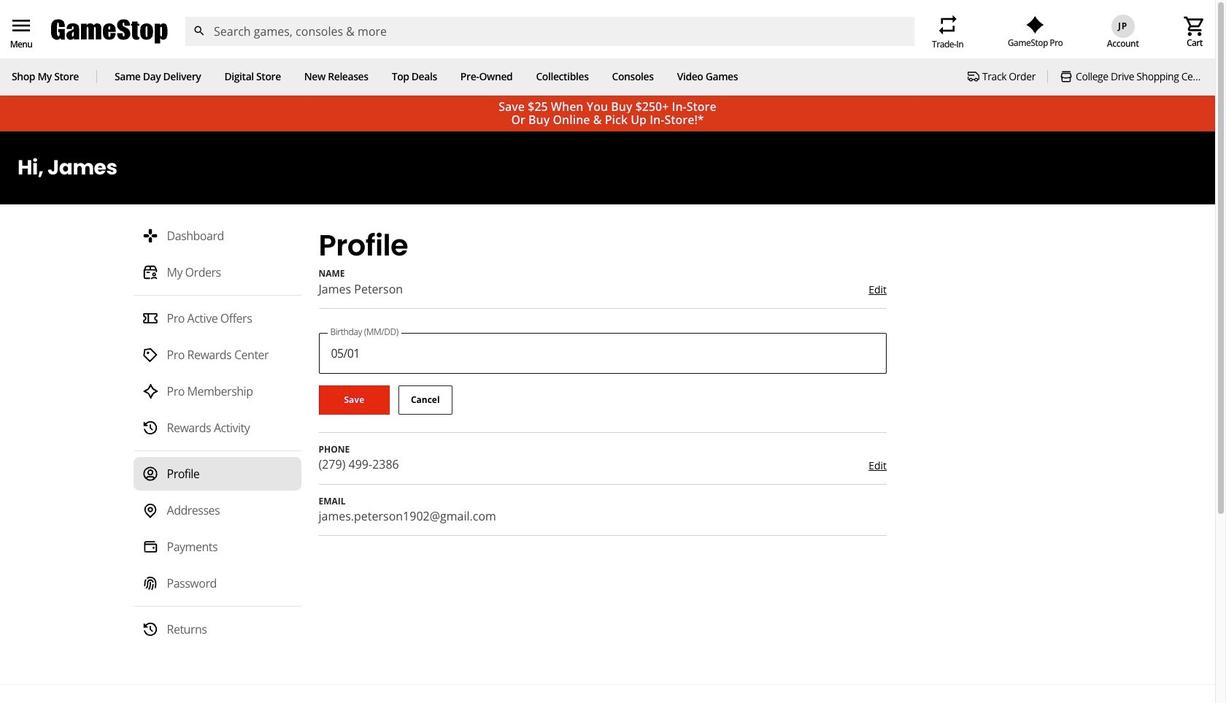 Task type: vqa. For each thing, say whether or not it's contained in the screenshot.
LOCK ICON
no



Task type: describe. For each thing, give the bounding box(es) containing it.
my orders icon image
[[142, 264, 158, 281]]

pro membership icon image
[[142, 383, 158, 400]]

pro active offers icon image
[[142, 310, 158, 327]]

rewards activity icon image
[[142, 420, 158, 436]]

gamestop pro icon image
[[1027, 16, 1045, 34]]

dashboard icon image
[[142, 228, 158, 244]]



Task type: locate. For each thing, give the bounding box(es) containing it.
None search field
[[185, 17, 915, 46]]

addresses icon image
[[142, 502, 158, 519]]

None text field
[[319, 333, 887, 374]]

payments icon image
[[142, 539, 158, 555]]

gamestop image
[[51, 17, 168, 45]]

profile icon image
[[142, 466, 158, 482]]

pro rewards center icon image
[[142, 347, 158, 363]]

password icon image
[[142, 576, 158, 592]]

returns icon image
[[142, 622, 158, 638]]

Search games, consoles & more search field
[[214, 17, 889, 46]]



